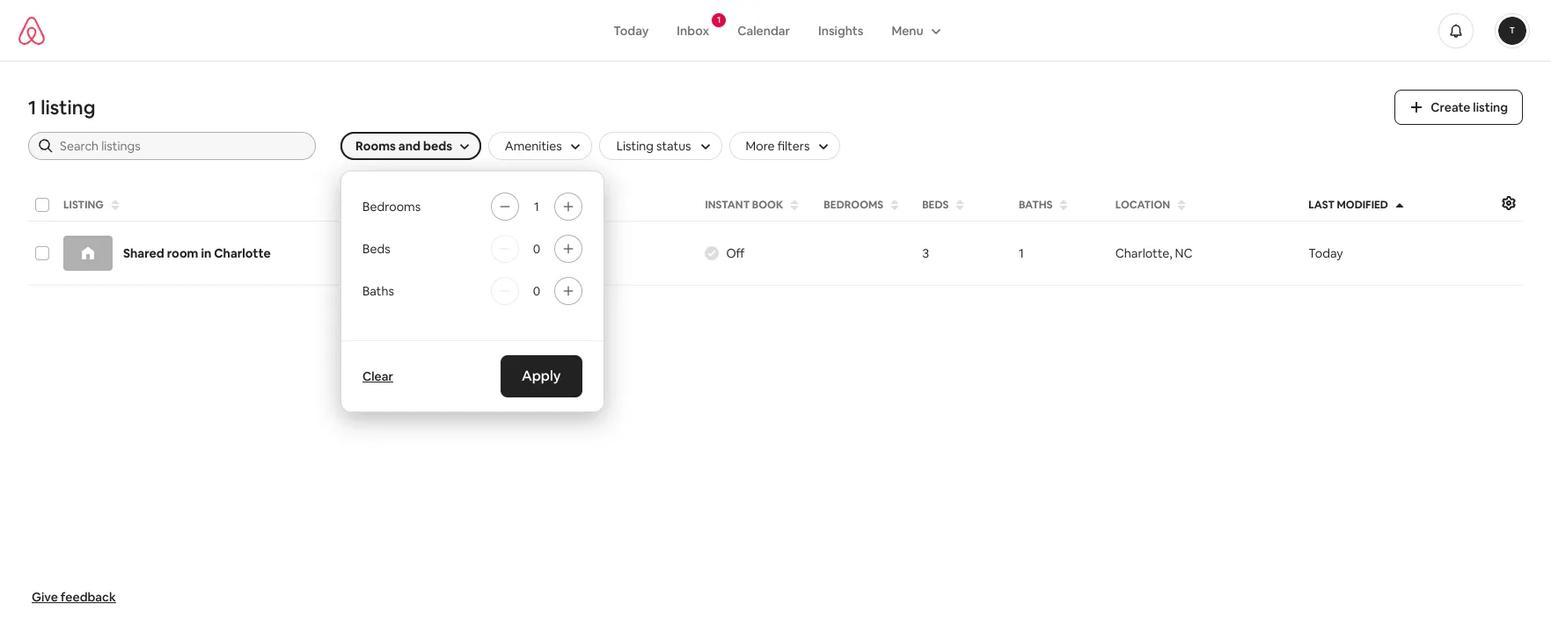 Task type: describe. For each thing, give the bounding box(es) containing it.
in
[[201, 246, 211, 261]]

1 horizontal spatial today
[[1309, 246, 1344, 261]]

charlotte,
[[1116, 246, 1173, 261]]

bedrooms button
[[819, 193, 914, 217]]

listing for 1 listing
[[41, 95, 95, 120]]

1 inside apply dialog
[[534, 199, 539, 215]]

charlotte
[[214, 246, 271, 261]]

instant book off image
[[705, 246, 719, 261]]

instant book button
[[700, 193, 815, 217]]

1 listing heading
[[28, 95, 1374, 120]]

apply button
[[501, 356, 583, 398]]

baths inside button
[[1019, 198, 1053, 212]]

apply dialog
[[341, 171, 605, 413]]

instant book
[[705, 198, 784, 212]]

bedrooms inside apply dialog
[[363, 199, 421, 215]]

Search text field
[[60, 137, 304, 155]]

beds inside button
[[923, 198, 949, 212]]

listing
[[63, 198, 104, 212]]

baths inside apply dialog
[[363, 283, 394, 299]]

last modified button
[[1304, 193, 1494, 217]]

bedrooms inside button
[[824, 198, 884, 212]]

rooms and beds button
[[341, 132, 482, 160]]

give feedback button
[[25, 583, 123, 613]]

1 listing
[[28, 95, 95, 120]]

last modified
[[1309, 198, 1389, 212]]

finish link
[[529, 239, 590, 268]]

feedback
[[61, 590, 116, 606]]

location
[[1116, 198, 1171, 212]]

give
[[32, 590, 58, 606]]

give feedback
[[32, 590, 116, 606]]

off
[[727, 246, 745, 261]]

charlotte, nc
[[1116, 246, 1193, 261]]

listing button
[[58, 193, 345, 217]]

insights link
[[804, 14, 878, 47]]

rooms
[[356, 138, 396, 154]]

shared room in charlotte
[[123, 246, 271, 261]]

listing for create listing
[[1474, 99, 1509, 115]]



Task type: vqa. For each thing, say whether or not it's contained in the screenshot.
the modified
yes



Task type: locate. For each thing, give the bounding box(es) containing it.
location button
[[1111, 193, 1300, 217]]

status
[[353, 198, 392, 212]]

1 vertical spatial beds
[[363, 241, 391, 257]]

progress
[[387, 246, 437, 261]]

today left "inbox"
[[614, 22, 649, 38]]

today link
[[600, 14, 663, 47]]

rooms and beds
[[356, 138, 452, 154]]

0 vertical spatial baths
[[1019, 198, 1053, 212]]

0
[[533, 241, 541, 257], [533, 283, 541, 299]]

apply
[[522, 367, 562, 386]]

2 0 from the top
[[533, 283, 541, 299]]

bedrooms
[[824, 198, 884, 212], [363, 199, 421, 215]]

calendar link
[[724, 14, 804, 47]]

listing inside create listing "link"
[[1474, 99, 1509, 115]]

1 horizontal spatial listing
[[1474, 99, 1509, 115]]

bedrooms right book
[[824, 198, 884, 212]]

beds
[[423, 138, 452, 154]]

nc
[[1176, 246, 1193, 261]]

menu
[[892, 22, 924, 38]]

today down "last"
[[1309, 246, 1344, 261]]

0 horizontal spatial bedrooms
[[363, 199, 421, 215]]

0 vertical spatial beds
[[923, 198, 949, 212]]

1 vertical spatial 0
[[533, 283, 541, 299]]

shared
[[123, 246, 164, 261]]

0 for beds
[[533, 241, 541, 257]]

status button
[[348, 193, 521, 217]]

clear
[[363, 369, 393, 385]]

last
[[1309, 198, 1335, 212]]

beds down status
[[363, 241, 391, 257]]

create listing
[[1431, 99, 1509, 115]]

finish
[[543, 246, 576, 261]]

insights
[[819, 22, 864, 38]]

baths right beds button
[[1019, 198, 1053, 212]]

1 0 from the top
[[533, 241, 541, 257]]

today
[[614, 22, 649, 38], [1309, 246, 1344, 261]]

1 vertical spatial today
[[1309, 246, 1344, 261]]

baths button
[[1014, 193, 1107, 217]]

0 for baths
[[533, 283, 541, 299]]

calendar
[[738, 22, 790, 38]]

beds
[[923, 198, 949, 212], [363, 241, 391, 257]]

1
[[717, 14, 721, 25], [28, 95, 37, 120], [534, 199, 539, 215], [1019, 246, 1024, 261]]

3
[[923, 246, 929, 261]]

listing
[[41, 95, 95, 120], [1474, 99, 1509, 115]]

main navigation menu image
[[1499, 16, 1527, 44]]

0 horizontal spatial today
[[614, 22, 649, 38]]

book
[[752, 198, 784, 212]]

1 horizontal spatial beds
[[923, 198, 949, 212]]

0 horizontal spatial beds
[[363, 241, 391, 257]]

modified
[[1337, 198, 1389, 212]]

menu button
[[878, 14, 952, 47]]

in progress
[[374, 246, 437, 261]]

baths down in
[[363, 283, 394, 299]]

create
[[1431, 99, 1471, 115]]

bedrooms up in
[[363, 199, 421, 215]]

clear button
[[356, 362, 400, 392]]

and
[[399, 138, 421, 154]]

beds up 3
[[923, 198, 949, 212]]

inbox
[[677, 22, 710, 38]]

0 down finish link
[[533, 283, 541, 299]]

create listing link
[[1395, 90, 1524, 125]]

0 vertical spatial today
[[614, 22, 649, 38]]

in
[[374, 246, 384, 261]]

0 horizontal spatial baths
[[363, 283, 394, 299]]

instant
[[705, 198, 750, 212]]

0 vertical spatial 0
[[533, 241, 541, 257]]

0 horizontal spatial listing
[[41, 95, 95, 120]]

0 left finish
[[533, 241, 541, 257]]

room
[[167, 246, 198, 261]]

beds inside apply dialog
[[363, 241, 391, 257]]

1 horizontal spatial baths
[[1019, 198, 1053, 212]]

beds button
[[917, 193, 1010, 217]]

inbox 1 calendar
[[677, 14, 790, 38]]

1 vertical spatial baths
[[363, 283, 394, 299]]

baths
[[1019, 198, 1053, 212], [363, 283, 394, 299]]

1 inside inbox 1 calendar
[[717, 14, 721, 25]]

1 horizontal spatial bedrooms
[[824, 198, 884, 212]]



